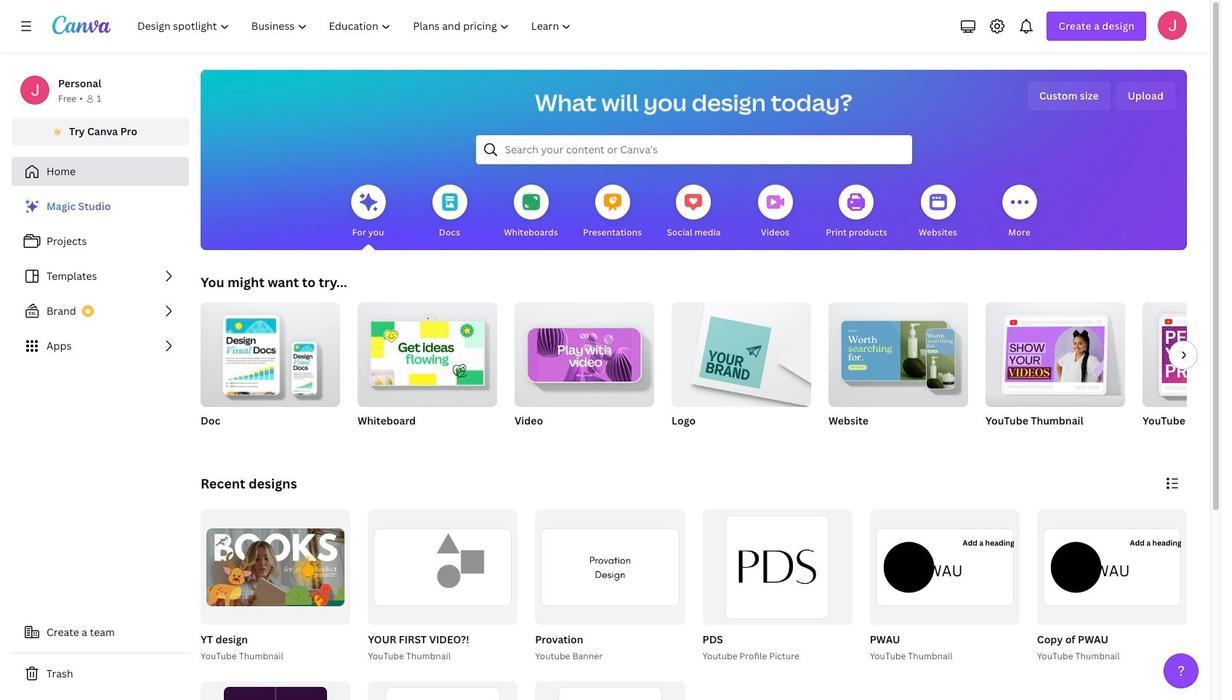 Task type: describe. For each thing, give the bounding box(es) containing it.
Search search field
[[505, 136, 883, 164]]

james peterson image
[[1158, 11, 1188, 40]]



Task type: vqa. For each thing, say whether or not it's contained in the screenshot.
James Peterson icon
yes



Task type: locate. For each thing, give the bounding box(es) containing it.
group
[[515, 297, 654, 447], [515, 297, 654, 407], [672, 297, 812, 447], [672, 297, 812, 407], [829, 297, 969, 447], [829, 297, 969, 407], [986, 297, 1126, 447], [986, 297, 1126, 407], [201, 303, 340, 447], [358, 303, 497, 447], [1143, 303, 1222, 447], [1143, 303, 1222, 407], [198, 510, 351, 664], [365, 510, 518, 664], [533, 510, 685, 664], [535, 510, 685, 625], [700, 510, 853, 664], [703, 510, 853, 625], [867, 510, 1020, 664], [870, 510, 1020, 625], [1035, 510, 1188, 664], [1038, 510, 1188, 625], [201, 681, 351, 700], [368, 681, 518, 700], [535, 681, 685, 700]]

None search field
[[476, 135, 912, 164]]

list
[[12, 192, 189, 361]]

top level navigation element
[[128, 12, 584, 41]]



